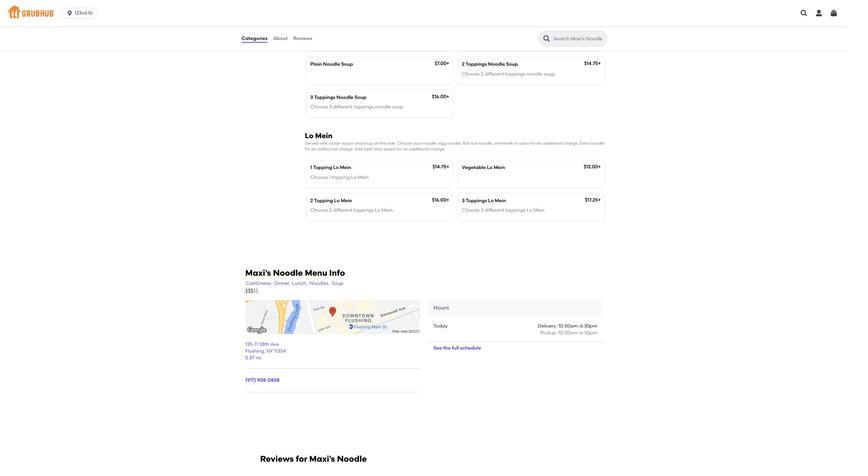Task type: vqa. For each thing, say whether or not it's contained in the screenshot.
middle An
yes



Task type: describe. For each thing, give the bounding box(es) containing it.
lo mein served with oyster sauce and soup on the side. choose your noodle: egg noodle, flat rice noodle, vermicelli or udon for an additional charge. extra noodle for an additional charge. add beef stew sauce for an additional charge.
[[305, 131, 605, 151]]

mein. for choose 2 different toppings lo mein.
[[382, 207, 394, 213]]

2 horizontal spatial for
[[531, 141, 536, 146]]

your
[[414, 141, 422, 146]]

soup. for choose 2 different toppings noodle soup.
[[544, 71, 557, 77]]

+ for choose 1 topping noodle soup.
[[447, 28, 450, 33]]

0 horizontal spatial for
[[305, 147, 311, 151]]

noodle inside 'lo mein served with oyster sauce and soup on the side. choose your noodle: egg noodle, flat rice noodle, vermicelli or udon for an additional charge. extra noodle for an additional charge. add beef stew sauce for an additional charge.'
[[591, 141, 605, 146]]

0 vertical spatial soup.
[[369, 38, 381, 44]]

delivery:
[[538, 323, 558, 329]]

3 toppings noodle soup
[[311, 95, 367, 100]]

about
[[274, 36, 288, 41]]

vegetable noodle soup
[[462, 28, 517, 34]]

vegetable for vegetable noodle soup
[[462, 28, 486, 34]]

$13.50 +
[[433, 28, 450, 33]]

today
[[434, 323, 448, 329]]

vegetable for vegetable lo mein
[[462, 165, 486, 171]]

plain
[[311, 61, 322, 67]]

,
[[264, 348, 266, 354]]

noodle right the plain
[[323, 61, 340, 67]]

mein up choose 2 different toppings lo mein.
[[341, 198, 352, 204]]

$16.00 for soup.
[[432, 94, 447, 100]]

schedule
[[461, 345, 482, 351]]

see
[[434, 345, 443, 351]]

pickup:
[[541, 330, 558, 336]]

135-11 38th ave flushing , ny 11354 0.87 mi
[[246, 341, 286, 361]]

info
[[330, 268, 345, 278]]

$7.00
[[435, 61, 447, 67]]

2 svg image from the left
[[831, 9, 839, 17]]

0 horizontal spatial an
[[311, 147, 317, 151]]

10:30am–6:30pm for delivery: 10:30am–6:30pm
[[559, 323, 598, 329]]

flushing
[[246, 348, 264, 354]]

see the full schedule
[[434, 345, 482, 351]]

stew
[[374, 147, 383, 151]]

choose 3 different toppings noodle soup.
[[311, 104, 405, 110]]

mein. for choose 3 different toppings lo mein.
[[534, 207, 546, 213]]

choose 2 different toppings lo mein.
[[311, 207, 394, 213]]

+ for choose 3 different toppings noodle soup.
[[447, 94, 450, 100]]

plain noodle soup
[[311, 61, 353, 67]]

lunch,
[[293, 281, 308, 286]]

1 horizontal spatial charge.
[[431, 147, 446, 151]]

3 toppings lo mein
[[462, 198, 507, 204]]

topping for lo
[[332, 174, 350, 180]]

soup button
[[332, 280, 344, 288]]

toppings for 3 toppings lo mein
[[466, 198, 488, 204]]

side.
[[388, 141, 397, 146]]

1 svg image from the left
[[816, 9, 824, 17]]

cantonese, dinner, lunch, noodles, soup
[[246, 281, 344, 286]]

svg image inside 123rd st button
[[66, 10, 73, 17]]

ave
[[271, 341, 279, 347]]

choose 1 topping noodle soup.
[[311, 38, 381, 44]]

$12.00
[[584, 164, 599, 170]]

135-
[[246, 341, 255, 347]]

2 topping lo mein
[[311, 198, 352, 204]]

1 up reviews
[[311, 28, 312, 34]]

choose 2 different toppings noodle soup.
[[462, 71, 557, 77]]

vegetable lo mein
[[462, 165, 505, 171]]

maxi's
[[246, 268, 271, 278]]

$14.75 + for choose 1 topping lo mein
[[433, 164, 450, 170]]

$17.25
[[586, 197, 599, 203]]

noodle up 'choose 2 different toppings noodle soup.'
[[489, 61, 506, 67]]

flat
[[463, 141, 470, 146]]

about button
[[273, 26, 288, 51]]

$14.75 for choose 1 topping lo mein
[[433, 164, 447, 170]]

+ for choose 2 different toppings noodle soup.
[[599, 61, 602, 67]]

$17.25 +
[[586, 197, 602, 203]]

noodles, button
[[309, 280, 330, 288]]

main navigation navigation
[[0, 0, 849, 26]]

123rd st button
[[62, 8, 100, 19]]

2 noodle, from the left
[[479, 141, 494, 146]]

hours
[[434, 305, 450, 311]]

categories button
[[241, 26, 268, 51]]

maxi's noodle menu info
[[246, 268, 345, 278]]

ny
[[267, 348, 273, 354]]

different for 3 toppings lo mein
[[485, 207, 505, 213]]

0808
[[268, 378, 280, 383]]

soup
[[364, 141, 373, 146]]

the inside button
[[444, 345, 451, 351]]

extra
[[580, 141, 590, 146]]

noodle up 2 toppings noodle soup
[[488, 28, 504, 34]]

noodle:
[[423, 141, 438, 146]]

123rd st
[[75, 10, 93, 16]]

egg
[[439, 141, 447, 146]]

$7.00 +
[[435, 61, 450, 67]]

mein up choose 3 different toppings lo mein.
[[495, 198, 507, 204]]

lunch, button
[[292, 280, 308, 288]]

topping for 1 topping noodle soup
[[314, 28, 332, 34]]

categories
[[242, 36, 268, 41]]

toppings for 2 toppings noodle soup
[[506, 71, 526, 77]]

rice
[[471, 141, 478, 146]]

choose 3 different toppings lo mein.
[[462, 207, 546, 213]]

on
[[374, 141, 379, 146]]

1 topping noodle soup
[[311, 28, 363, 34]]

1 horizontal spatial sauce
[[384, 147, 396, 151]]

11354
[[274, 348, 286, 354]]

2 toppings noodle soup
[[462, 61, 518, 67]]

toppings for 2 toppings noodle soup
[[466, 61, 487, 67]]

$14.75 + for choose 2 different toppings noodle soup.
[[585, 61, 602, 67]]

0 vertical spatial sauce
[[342, 141, 354, 146]]

toppings for 2 topping lo mein
[[354, 207, 374, 213]]

+ for choose 2 different toppings lo mein.
[[447, 197, 450, 203]]

choose for choose 2 different toppings noodle soup.
[[462, 71, 480, 77]]

topping for 1 topping lo mein
[[314, 165, 332, 171]]

1 down '1 topping noodle soup'
[[329, 38, 331, 44]]

mein inside 'lo mein served with oyster sauce and soup on the side. choose your noodle: egg noodle, flat rice noodle, vermicelli or udon for an additional charge. extra noodle for an additional charge. add beef stew sauce for an additional charge.'
[[316, 131, 333, 140]]

$16.00 for mein.
[[432, 197, 447, 203]]

10:30am–6:30pm for pickup: 10:30am–6:30pm
[[559, 330, 598, 336]]

noodles,
[[310, 281, 330, 286]]

1 down 1 topping lo mein
[[329, 174, 331, 180]]



Task type: locate. For each thing, give the bounding box(es) containing it.
1 $16.00 from the top
[[432, 94, 447, 100]]

choose for choose 3 different toppings noodle soup.
[[311, 104, 328, 110]]

topping
[[314, 28, 332, 34], [314, 165, 332, 171], [314, 198, 333, 204]]

10:30am–6:30pm
[[559, 323, 598, 329], [559, 330, 598, 336]]

choose down 1 topping lo mein
[[311, 174, 328, 180]]

+ for choose 1 topping lo mein
[[447, 164, 450, 170]]

sauce down side.
[[384, 147, 396, 151]]

choose for choose 1 topping noodle soup.
[[311, 38, 328, 44]]

charge. down "egg"
[[431, 147, 446, 151]]

1 horizontal spatial for
[[397, 147, 402, 151]]

sauce
[[342, 141, 354, 146], [384, 147, 396, 151]]

different
[[485, 71, 505, 77], [333, 104, 353, 110], [333, 207, 353, 213], [485, 207, 505, 213]]

vegetable down 'rice'
[[462, 165, 486, 171]]

charge. left 'add'
[[339, 147, 354, 151]]

toppings
[[466, 61, 487, 67], [314, 95, 336, 100], [466, 198, 488, 204]]

for right udon on the right of the page
[[531, 141, 536, 146]]

1 horizontal spatial mein.
[[534, 207, 546, 213]]

1 vertical spatial $16.00
[[432, 197, 447, 203]]

1 mein. from the left
[[382, 207, 394, 213]]

choose for choose 1 topping lo mein
[[311, 174, 328, 180]]

cantonese,
[[246, 281, 272, 286]]

1 vertical spatial soup.
[[544, 71, 557, 77]]

1 horizontal spatial $14.75
[[585, 61, 599, 67]]

delivery: 10:30am–6:30pm
[[538, 323, 598, 329]]

with
[[320, 141, 328, 146]]

noodle up choose 3 different toppings noodle soup.
[[337, 95, 354, 100]]

noodle, right 'rice'
[[479, 141, 494, 146]]

0 vertical spatial vegetable
[[462, 28, 486, 34]]

10:30am–6:30pm down delivery: 10:30am–6:30pm
[[559, 330, 598, 336]]

the
[[380, 141, 387, 146], [444, 345, 451, 351]]

additional right udon on the right of the page
[[543, 141, 563, 146]]

mein up choose 1 topping lo mein
[[340, 165, 352, 171]]

2 horizontal spatial additional
[[543, 141, 563, 146]]

choose for choose 2 different toppings lo mein.
[[311, 207, 328, 213]]

1 vertical spatial topping
[[314, 165, 332, 171]]

$12.00 +
[[584, 164, 602, 170]]

topping up choose 1 topping lo mein
[[314, 165, 332, 171]]

oyster
[[329, 141, 341, 146]]

1 vertical spatial topping
[[332, 174, 350, 180]]

2
[[462, 61, 465, 67], [481, 71, 484, 77], [311, 198, 313, 204], [329, 207, 332, 213]]

1 topping lo mein
[[311, 165, 352, 171]]

vegetable right $13.50 +
[[462, 28, 486, 34]]

10:30am–6:30pm up pickup: 10:30am–6:30pm on the bottom of the page
[[559, 323, 598, 329]]

Search Maxi's Noodle search field
[[553, 36, 605, 42]]

908-
[[257, 378, 268, 383]]

noodle up dinner,
[[273, 268, 303, 278]]

2 topping from the top
[[332, 174, 350, 180]]

topping for 2 topping lo mein
[[314, 198, 333, 204]]

choose down "2 topping lo mein"
[[311, 207, 328, 213]]

1 down "served"
[[311, 165, 312, 171]]

see the full schedule button
[[429, 342, 487, 355]]

$10.75 +
[[585, 28, 602, 33]]

different down 3 toppings lo mein
[[485, 207, 505, 213]]

the left full
[[444, 345, 451, 351]]

1 vertical spatial $14.75
[[433, 164, 447, 170]]

different for 3 toppings noodle soup
[[333, 104, 353, 110]]

0 vertical spatial the
[[380, 141, 387, 146]]

toppings for 3 toppings noodle soup
[[314, 95, 336, 100]]

additional down with
[[318, 147, 338, 151]]

menu
[[305, 268, 328, 278]]

1 vertical spatial sauce
[[384, 147, 396, 151]]

udon
[[519, 141, 530, 146]]

0 horizontal spatial svg image
[[66, 10, 73, 17]]

1 horizontal spatial svg image
[[831, 9, 839, 17]]

topping down '1 topping noodle soup'
[[332, 38, 350, 44]]

$10.75
[[585, 28, 599, 33]]

toppings for 3 toppings lo mein
[[506, 207, 526, 213]]

reviews
[[294, 36, 313, 41]]

$14.75
[[585, 61, 599, 67], [433, 164, 447, 170]]

0 vertical spatial $14.75 +
[[585, 61, 602, 67]]

svg image
[[801, 9, 809, 17], [66, 10, 73, 17]]

$14.75 + down "search maxi's noodle" search box
[[585, 61, 602, 67]]

choose
[[311, 38, 328, 44], [462, 71, 480, 77], [311, 104, 328, 110], [398, 141, 413, 146], [311, 174, 328, 180], [311, 207, 328, 213], [462, 207, 480, 213]]

different down "2 topping lo mein"
[[333, 207, 353, 213]]

0 vertical spatial $16.00
[[432, 94, 447, 100]]

noodle up choose 1 topping noodle soup.
[[334, 28, 351, 34]]

$$$
[[246, 288, 253, 294]]

1 10:30am–6:30pm from the top
[[559, 323, 598, 329]]

choose down 3 toppings lo mein
[[462, 207, 480, 213]]

toppings
[[506, 71, 526, 77], [354, 104, 374, 110], [354, 207, 374, 213], [506, 207, 526, 213]]

$14.75 + down "egg"
[[433, 164, 450, 170]]

2 vegetable from the top
[[462, 165, 486, 171]]

reviews button
[[293, 26, 313, 51]]

different down 2 toppings noodle soup
[[485, 71, 505, 77]]

0 horizontal spatial $14.75 +
[[433, 164, 450, 170]]

for
[[531, 141, 536, 146], [305, 147, 311, 151], [397, 147, 402, 151]]

0 horizontal spatial sauce
[[342, 141, 354, 146]]

0 horizontal spatial svg image
[[816, 9, 824, 17]]

different for 2 toppings noodle soup
[[485, 71, 505, 77]]

an right udon on the right of the page
[[537, 141, 542, 146]]

dinner,
[[275, 281, 290, 286]]

$13.50
[[433, 28, 447, 33]]

different for 2 topping lo mein
[[333, 207, 353, 213]]

toppings for 3 toppings noodle soup
[[354, 104, 374, 110]]

$14.75 down "search maxi's noodle" search box
[[585, 61, 599, 67]]

an right stew
[[403, 147, 409, 151]]

2 $16.00 from the top
[[432, 197, 447, 203]]

noodle, left flat
[[448, 141, 462, 146]]

for down "served"
[[305, 147, 311, 151]]

for right stew
[[397, 147, 402, 151]]

2 mein. from the left
[[534, 207, 546, 213]]

0 vertical spatial $14.75
[[585, 61, 599, 67]]

1 noodle, from the left
[[448, 141, 462, 146]]

lo inside 'lo mein served with oyster sauce and soup on the side. choose your noodle: egg noodle, flat rice noodle, vermicelli or udon for an additional charge. extra noodle for an additional charge. add beef stew sauce for an additional charge.'
[[305, 131, 314, 140]]

1 vertical spatial vegetable
[[462, 165, 486, 171]]

1 topping from the top
[[332, 38, 350, 44]]

38th
[[259, 341, 270, 347]]

noodle
[[334, 28, 351, 34], [488, 28, 504, 34], [323, 61, 340, 67], [489, 61, 506, 67], [337, 95, 354, 100], [273, 268, 303, 278]]

1 vertical spatial toppings
[[314, 95, 336, 100]]

choose for choose 3 different toppings lo mein.
[[462, 207, 480, 213]]

the right on
[[380, 141, 387, 146]]

dinner, button
[[274, 280, 291, 288]]

soup.
[[369, 38, 381, 44], [544, 71, 557, 77], [392, 104, 405, 110]]

cantonese, button
[[246, 280, 273, 288]]

0 vertical spatial topping
[[314, 28, 332, 34]]

2 vertical spatial toppings
[[466, 198, 488, 204]]

0 horizontal spatial the
[[380, 141, 387, 146]]

$14.75 down "egg"
[[433, 164, 447, 170]]

vegetable
[[462, 28, 486, 34], [462, 165, 486, 171]]

2 vertical spatial soup.
[[392, 104, 405, 110]]

2 10:30am–6:30pm from the top
[[559, 330, 598, 336]]

noodle,
[[448, 141, 462, 146], [479, 141, 494, 146]]

2 $16.00 + from the top
[[432, 197, 450, 203]]

mein down 'add'
[[358, 174, 369, 180]]

1 vertical spatial $16.00 +
[[432, 197, 450, 203]]

1 horizontal spatial additional
[[409, 147, 430, 151]]

$16.00 + for choose 2 different toppings lo mein.
[[432, 197, 450, 203]]

1 horizontal spatial the
[[444, 345, 451, 351]]

11
[[255, 341, 258, 347]]

soup. for choose 3 different toppings noodle soup.
[[392, 104, 405, 110]]

noodle
[[352, 38, 367, 44], [527, 71, 543, 77], [375, 104, 391, 110], [591, 141, 605, 146]]

+ for choose 3 different toppings lo mein.
[[599, 197, 602, 203]]

(917) 908-0808
[[246, 378, 280, 383]]

st
[[88, 10, 93, 16]]

1 $16.00 + from the top
[[432, 94, 450, 100]]

0 horizontal spatial charge.
[[339, 147, 354, 151]]

1 vertical spatial the
[[444, 345, 451, 351]]

additional down your
[[409, 147, 430, 151]]

(917) 908-0808 button
[[246, 377, 280, 384]]

+
[[447, 28, 450, 33], [599, 28, 602, 33], [447, 61, 450, 67], [599, 61, 602, 67], [447, 94, 450, 100], [447, 164, 450, 170], [599, 164, 602, 170], [447, 197, 450, 203], [599, 197, 602, 203]]

beef
[[364, 147, 373, 151]]

1 vegetable from the top
[[462, 28, 486, 34]]

$$$$$
[[246, 288, 259, 294]]

choose inside 'lo mein served with oyster sauce and soup on the side. choose your noodle: egg noodle, flat rice noodle, vermicelli or udon for an additional charge. extra noodle for an additional charge. add beef stew sauce for an additional charge.'
[[398, 141, 413, 146]]

choose left your
[[398, 141, 413, 146]]

mein
[[316, 131, 333, 140], [340, 165, 352, 171], [494, 165, 505, 171], [358, 174, 369, 180], [341, 198, 352, 204], [495, 198, 507, 204]]

0 horizontal spatial soup.
[[369, 38, 381, 44]]

topping
[[332, 38, 350, 44], [332, 174, 350, 180]]

2 horizontal spatial soup.
[[544, 71, 557, 77]]

0 vertical spatial 10:30am–6:30pm
[[559, 323, 598, 329]]

svg image
[[816, 9, 824, 17], [831, 9, 839, 17]]

choose down 3 toppings noodle soup
[[311, 104, 328, 110]]

1 horizontal spatial $14.75 +
[[585, 61, 602, 67]]

topping down 1 topping lo mein
[[332, 174, 350, 180]]

an
[[537, 141, 542, 146], [311, 147, 317, 151], [403, 147, 409, 151]]

mein.
[[382, 207, 394, 213], [534, 207, 546, 213]]

0 horizontal spatial $14.75
[[433, 164, 447, 170]]

lo
[[305, 131, 314, 140], [334, 165, 339, 171], [488, 165, 493, 171], [352, 174, 357, 180], [334, 198, 340, 204], [489, 198, 494, 204], [375, 207, 381, 213], [527, 207, 533, 213]]

an down "served"
[[311, 147, 317, 151]]

mein down 'vermicelli'
[[494, 165, 505, 171]]

charge.
[[564, 141, 579, 146], [339, 147, 354, 151], [431, 147, 446, 151]]

1 horizontal spatial noodle,
[[479, 141, 494, 146]]

topping for noodle
[[332, 38, 350, 44]]

and
[[355, 141, 363, 146]]

choose 1 topping lo mein
[[311, 174, 369, 180]]

served
[[305, 141, 319, 146]]

0.87
[[246, 355, 255, 361]]

2 horizontal spatial an
[[537, 141, 542, 146]]

$16.00 +
[[432, 94, 450, 100], [432, 197, 450, 203]]

choose down '1 topping noodle soup'
[[311, 38, 328, 44]]

1 vertical spatial $14.75 +
[[433, 164, 450, 170]]

1 horizontal spatial svg image
[[801, 9, 809, 17]]

full
[[452, 345, 459, 351]]

search icon image
[[543, 35, 551, 43]]

0 vertical spatial $16.00 +
[[432, 94, 450, 100]]

3
[[311, 95, 313, 100], [329, 104, 332, 110], [462, 198, 465, 204], [481, 207, 484, 213]]

pickup: 10:30am–6:30pm
[[541, 330, 598, 336]]

different down 3 toppings noodle soup
[[333, 104, 353, 110]]

0 vertical spatial topping
[[332, 38, 350, 44]]

123rd
[[75, 10, 87, 16]]

additional
[[543, 141, 563, 146], [318, 147, 338, 151], [409, 147, 430, 151]]

or
[[514, 141, 518, 146]]

0 vertical spatial toppings
[[466, 61, 487, 67]]

$16.00 + for choose 3 different toppings noodle soup.
[[432, 94, 450, 100]]

2 horizontal spatial charge.
[[564, 141, 579, 146]]

1 vertical spatial 10:30am–6:30pm
[[559, 330, 598, 336]]

the inside 'lo mein served with oyster sauce and soup on the side. choose your noodle: egg noodle, flat rice noodle, vermicelli or udon for an additional charge. extra noodle for an additional charge. add beef stew sauce for an additional charge.'
[[380, 141, 387, 146]]

sauce left and
[[342, 141, 354, 146]]

topping down choose 1 topping lo mein
[[314, 198, 333, 204]]

charge. left "extra"
[[564, 141, 579, 146]]

0 horizontal spatial additional
[[318, 147, 338, 151]]

mein up with
[[316, 131, 333, 140]]

soup
[[352, 28, 363, 34], [506, 28, 517, 34], [342, 61, 353, 67], [507, 61, 518, 67], [355, 95, 367, 100], [332, 281, 344, 286]]

choose down 2 toppings noodle soup
[[462, 71, 480, 77]]

add
[[355, 147, 363, 151]]

(917)
[[246, 378, 256, 383]]

topping right the reviews button
[[314, 28, 332, 34]]

0 horizontal spatial mein.
[[382, 207, 394, 213]]

0 horizontal spatial noodle,
[[448, 141, 462, 146]]

mi
[[256, 355, 262, 361]]

1 horizontal spatial an
[[403, 147, 409, 151]]

$14.75 for choose 2 different toppings noodle soup.
[[585, 61, 599, 67]]

2 vertical spatial topping
[[314, 198, 333, 204]]

1 horizontal spatial soup.
[[392, 104, 405, 110]]

vermicelli
[[495, 141, 513, 146]]



